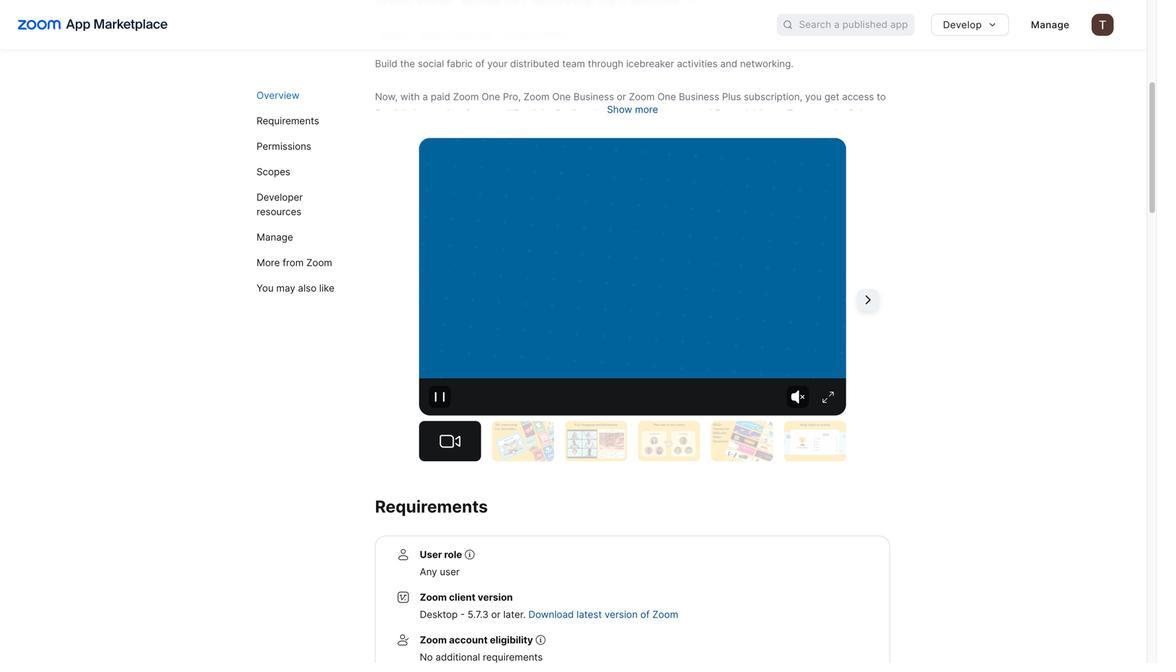 Task type: describe. For each thing, give the bounding box(es) containing it.
of inside now, with a paid zoom one pro, zoom one business or zoom one business plus subscription, you get access to funtivity's premium features ("funtivity pro") and more with zoom curated essential apps. terms apply. gain premium features with 20+ activities and 100s of themed content for longer duration and more attendees in a meeting.
[[588, 124, 598, 136]]

also
[[298, 282, 317, 294]]

requirements link
[[257, 108, 350, 134]]

desktop
[[420, 609, 458, 621]]

you may also like link
[[257, 276, 350, 301]]

manage link
[[257, 225, 350, 250]]

meeting.
[[375, 141, 415, 152]]

may
[[276, 282, 295, 294]]

-
[[461, 609, 465, 621]]

100s
[[564, 124, 586, 136]]

plus
[[722, 91, 741, 103]]

resources
[[450, 30, 491, 40]]

social
[[505, 30, 528, 40]]

now, with a paid zoom one pro, zoom one business or zoom one business plus subscription, you get access to funtivity's premium features ("funtivity pro") and more with zoom curated essential apps. terms apply. gain premium features with 20+ activities and 100s of themed content for longer duration and more attendees in a meeting.
[[375, 91, 886, 152]]

5.7.3
[[468, 609, 489, 621]]

later.
[[503, 609, 526, 621]]

1 how it works: funtivity by hermis image from the left
[[492, 421, 554, 462]]

show more
[[607, 104, 658, 115]]

1 horizontal spatial a
[[868, 124, 873, 136]]

0 vertical spatial of
[[476, 58, 485, 70]]

role
[[444, 549, 462, 561]]

developer
[[257, 192, 303, 203]]

get
[[825, 91, 840, 103]]

human resources
[[420, 30, 491, 40]]

4 how it works: funtivity by hermis image from the left
[[711, 421, 773, 462]]

download latest version of zoom link
[[529, 609, 679, 621]]

0 horizontal spatial premium
[[375, 124, 415, 136]]

3 how it works: funtivity by hermis image from the left
[[638, 421, 700, 462]]

and down the apps.
[[763, 124, 780, 136]]

zoom account eligibility
[[420, 635, 533, 646]]

in
[[857, 124, 865, 136]]

funtivity's
[[375, 107, 421, 119]]

download
[[529, 609, 574, 621]]

manage button
[[1020, 14, 1081, 36]]

activities
[[530, 30, 566, 40]]

pro")
[[555, 107, 578, 119]]

2 vertical spatial with
[[458, 124, 477, 136]]

scopes link
[[257, 159, 350, 185]]

permissions
[[257, 141, 311, 152]]

activities inside now, with a paid zoom one pro, zoom one business or zoom one business plus subscription, you get access to funtivity's premium features ("funtivity pro") and more with zoom curated essential apps. terms apply. gain premium features with 20+ activities and 100s of themed content for longer duration and more attendees in a meeting.
[[501, 124, 542, 136]]

0 horizontal spatial or
[[491, 609, 501, 621]]

apps.
[[759, 107, 784, 119]]

pro,
[[503, 91, 521, 103]]

any
[[420, 566, 437, 578]]

content
[[638, 124, 673, 136]]

developer resources
[[257, 192, 303, 218]]

fabric
[[447, 58, 473, 70]]

overview
[[257, 90, 300, 101]]

user
[[440, 566, 460, 578]]

more
[[257, 257, 280, 269]]

banner containing develop
[[0, 0, 1147, 50]]

("funtivity
[[506, 107, 553, 119]]

resources
[[257, 206, 302, 218]]

subscription,
[[744, 91, 803, 103]]

social
[[418, 58, 444, 70]]

Search text field
[[799, 15, 915, 35]]

client
[[449, 592, 476, 604]]

1 horizontal spatial requirements
[[375, 497, 488, 517]]

2 business from the left
[[679, 91, 720, 103]]

more from zoom link
[[257, 250, 350, 276]]

2 horizontal spatial more
[[783, 124, 806, 136]]

to
[[877, 91, 886, 103]]

attendees
[[809, 124, 855, 136]]

0 horizontal spatial more
[[601, 107, 624, 119]]

or inside now, with a paid zoom one pro, zoom one business or zoom one business plus subscription, you get access to funtivity's premium features ("funtivity pro") and more with zoom curated essential apps. terms apply. gain premium features with 20+ activities and 100s of themed content for longer duration and more attendees in a meeting.
[[617, 91, 626, 103]]

user
[[420, 549, 442, 561]]

requirements inside requirements link
[[257, 115, 319, 127]]

1 business from the left
[[574, 91, 614, 103]]



Task type: vqa. For each thing, say whether or not it's contained in the screenshot.
rightmost One
yes



Task type: locate. For each thing, give the bounding box(es) containing it.
2 one from the left
[[552, 91, 571, 103]]

1 horizontal spatial with
[[458, 124, 477, 136]]

activities right icebreaker
[[677, 58, 718, 70]]

version right latest
[[605, 609, 638, 621]]

1 vertical spatial requirements
[[375, 497, 488, 517]]

requirements up permissions
[[257, 115, 319, 127]]

learn more about user role tooltip
[[536, 636, 546, 645]]

1 horizontal spatial one
[[552, 91, 571, 103]]

version
[[478, 592, 513, 604], [605, 609, 638, 621]]

you
[[257, 282, 274, 294]]

paid
[[431, 91, 450, 103]]

show more link
[[607, 104, 658, 115]]

build
[[375, 58, 398, 70]]

and up plus
[[721, 58, 738, 70]]

themed
[[600, 124, 635, 136]]

show
[[607, 104, 633, 115]]

zoom client version
[[420, 592, 513, 604]]

0 horizontal spatial activities
[[501, 124, 542, 136]]

a left 'paid'
[[423, 91, 428, 103]]

build the social fabric of your distributed team through icebreaker activities and networking.
[[375, 58, 794, 70]]

1 vertical spatial premium
[[375, 124, 415, 136]]

0 horizontal spatial features
[[417, 124, 455, 136]]

more from zoom
[[257, 257, 332, 269]]

more up themed
[[601, 107, 624, 119]]

one
[[482, 91, 500, 103], [552, 91, 571, 103], [658, 91, 676, 103]]

version up 5.7.3
[[478, 592, 513, 604]]

2 how it works: funtivity by hermis image from the left
[[565, 421, 627, 462]]

curated
[[677, 107, 712, 119]]

you
[[806, 91, 822, 103]]

access
[[842, 91, 874, 103]]

desktop - 5.7.3 or later. download latest version of zoom
[[420, 609, 679, 621]]

learn more about user role image
[[465, 550, 475, 560]]

1 horizontal spatial features
[[466, 107, 504, 119]]

requirements
[[257, 115, 319, 127], [375, 497, 488, 517]]

1 vertical spatial activities
[[501, 124, 542, 136]]

search a published app element
[[777, 14, 915, 36]]

essential
[[715, 107, 756, 119]]

banner
[[0, 0, 1147, 50]]

0 vertical spatial version
[[478, 592, 513, 604]]

the
[[400, 58, 415, 70]]

1 horizontal spatial of
[[588, 124, 598, 136]]

through
[[588, 58, 624, 70]]

features up 20+
[[466, 107, 504, 119]]

2 vertical spatial of
[[641, 609, 650, 621]]

develop button
[[932, 14, 1009, 36]]

eligibility
[[490, 635, 533, 646]]

0 vertical spatial features
[[466, 107, 504, 119]]

premium down 'paid'
[[424, 107, 464, 119]]

with up funtivity's
[[401, 91, 420, 103]]

your
[[488, 58, 508, 70]]

3 one from the left
[[658, 91, 676, 103]]

permissions link
[[257, 134, 350, 159]]

and down pro")
[[544, 124, 561, 136]]

from
[[283, 257, 304, 269]]

0 horizontal spatial manage
[[257, 232, 293, 243]]

one left the pro,
[[482, 91, 500, 103]]

games
[[379, 30, 406, 40]]

1 horizontal spatial or
[[617, 91, 626, 103]]

1 vertical spatial a
[[868, 124, 873, 136]]

1 horizontal spatial premium
[[424, 107, 464, 119]]

more down terms
[[783, 124, 806, 136]]

2 horizontal spatial with
[[627, 107, 646, 119]]

networking.
[[740, 58, 794, 70]]

1 vertical spatial version
[[605, 609, 638, 621]]

business up curated on the right top
[[679, 91, 720, 103]]

requirements up 'user'
[[375, 497, 488, 517]]

or right 5.7.3
[[491, 609, 501, 621]]

premium
[[424, 107, 464, 119], [375, 124, 415, 136]]

with
[[401, 91, 420, 103], [627, 107, 646, 119], [458, 124, 477, 136]]

20+
[[480, 124, 498, 136]]

premium up meeting.
[[375, 124, 415, 136]]

of right latest
[[641, 609, 650, 621]]

1 vertical spatial or
[[491, 609, 501, 621]]

developer resources link
[[257, 185, 350, 225]]

distributed
[[510, 58, 560, 70]]

business up show
[[574, 91, 614, 103]]

0 horizontal spatial requirements
[[257, 115, 319, 127]]

0 horizontal spatial of
[[476, 58, 485, 70]]

2 horizontal spatial one
[[658, 91, 676, 103]]

user role
[[420, 549, 462, 561]]

overview link
[[257, 83, 350, 108]]

one up pro")
[[552, 91, 571, 103]]

1 vertical spatial of
[[588, 124, 598, 136]]

learn more about user role image
[[536, 636, 546, 645]]

more
[[635, 104, 658, 115], [601, 107, 624, 119], [783, 124, 806, 136]]

team
[[562, 58, 585, 70]]

and
[[721, 58, 738, 70], [581, 107, 598, 119], [544, 124, 561, 136], [763, 124, 780, 136]]

0 horizontal spatial one
[[482, 91, 500, 103]]

0 horizontal spatial business
[[574, 91, 614, 103]]

0 vertical spatial or
[[617, 91, 626, 103]]

features down 'paid'
[[417, 124, 455, 136]]

of
[[476, 58, 485, 70], [588, 124, 598, 136], [641, 609, 650, 621]]

latest
[[577, 609, 602, 621]]

like
[[319, 282, 335, 294]]

or
[[617, 91, 626, 103], [491, 609, 501, 621]]

of left your at the top left
[[476, 58, 485, 70]]

activities down ("funtivity
[[501, 124, 542, 136]]

any user
[[420, 566, 460, 578]]

0 horizontal spatial a
[[423, 91, 428, 103]]

1 horizontal spatial manage
[[1031, 19, 1070, 31]]

2 horizontal spatial of
[[641, 609, 650, 621]]

for
[[676, 124, 688, 136]]

a
[[423, 91, 428, 103], [868, 124, 873, 136]]

1 vertical spatial features
[[417, 124, 455, 136]]

one up content
[[658, 91, 676, 103]]

0 horizontal spatial with
[[401, 91, 420, 103]]

account
[[449, 635, 488, 646]]

0 vertical spatial activities
[[677, 58, 718, 70]]

0 vertical spatial with
[[401, 91, 420, 103]]

business
[[574, 91, 614, 103], [679, 91, 720, 103]]

a right in
[[868, 124, 873, 136]]

longer
[[691, 124, 720, 136]]

activities
[[677, 58, 718, 70], [501, 124, 542, 136]]

duration
[[722, 124, 760, 136]]

1 horizontal spatial activities
[[677, 58, 718, 70]]

terms
[[787, 107, 815, 119]]

5 how it works: funtivity by hermis image from the left
[[784, 421, 846, 462]]

1 horizontal spatial business
[[679, 91, 720, 103]]

social activities
[[505, 30, 566, 40]]

scopes
[[257, 166, 290, 178]]

0 vertical spatial requirements
[[257, 115, 319, 127]]

0 horizontal spatial version
[[478, 592, 513, 604]]

human
[[420, 30, 448, 40]]

zoom
[[453, 91, 479, 103], [524, 91, 550, 103], [629, 91, 655, 103], [649, 107, 675, 119], [306, 257, 332, 269], [420, 592, 447, 604], [653, 609, 679, 621], [420, 635, 447, 646]]

manage inside button
[[1031, 19, 1070, 31]]

0 vertical spatial premium
[[424, 107, 464, 119]]

now,
[[375, 91, 398, 103]]

1 vertical spatial with
[[627, 107, 646, 119]]

you may also like
[[257, 282, 335, 294]]

more up content
[[635, 104, 658, 115]]

0 vertical spatial manage
[[1031, 19, 1070, 31]]

how it works: funtivity by hermis image
[[492, 421, 554, 462], [565, 421, 627, 462], [638, 421, 700, 462], [711, 421, 773, 462], [784, 421, 846, 462]]

icebreaker
[[626, 58, 674, 70]]

and up 100s at the top of page
[[581, 107, 598, 119]]

1 horizontal spatial more
[[635, 104, 658, 115]]

or up show
[[617, 91, 626, 103]]

manage for manage link
[[257, 232, 293, 243]]

develop
[[943, 19, 982, 31]]

manage for manage button
[[1031, 19, 1070, 31]]

with left 20+
[[458, 124, 477, 136]]

0 vertical spatial a
[[423, 91, 428, 103]]

with up themed
[[627, 107, 646, 119]]

1 one from the left
[[482, 91, 500, 103]]

zoom inside more from zoom link
[[306, 257, 332, 269]]

apply. gain
[[818, 107, 868, 119]]

of right 100s at the top of page
[[588, 124, 598, 136]]

1 vertical spatial manage
[[257, 232, 293, 243]]

manage
[[1031, 19, 1070, 31], [257, 232, 293, 243]]

1 horizontal spatial version
[[605, 609, 638, 621]]



